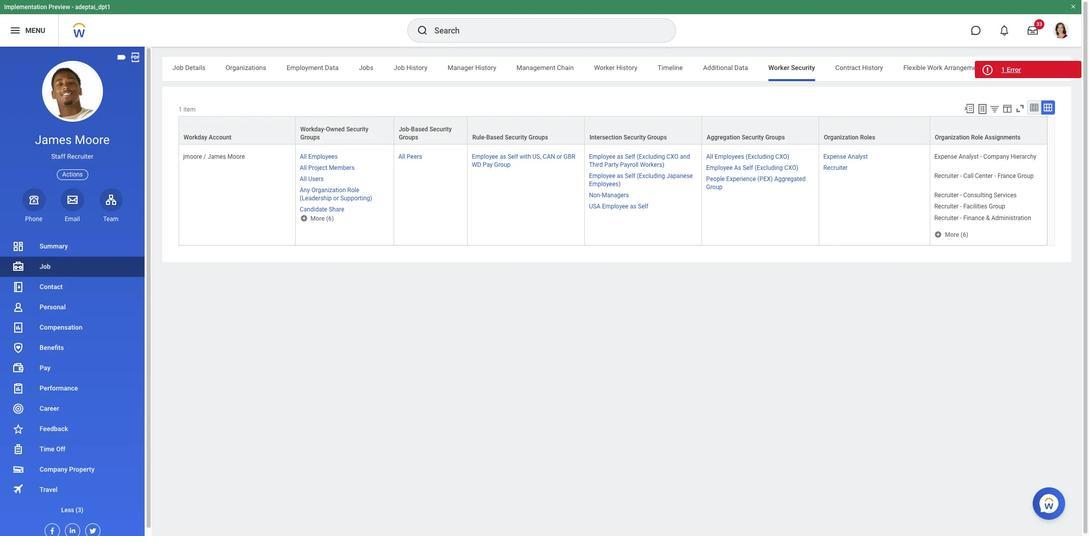Task type: describe. For each thing, give the bounding box(es) containing it.
recruiter for recruiter - facilities group
[[935, 203, 959, 210]]

data for additional data
[[735, 64, 749, 72]]

time off
[[40, 446, 65, 453]]

employee for employee as self (excluding cxo and third party payroll workers)
[[589, 153, 616, 160]]

(excluding up employee as self (excluding cxo) link
[[746, 153, 774, 160]]

group inside people experience (pex) aggregated group
[[707, 184, 723, 191]]

employee for employee as self with us, can or gbr wd pay group
[[472, 153, 499, 160]]

rule-based security groups button
[[468, 117, 585, 144]]

role inside popup button
[[972, 134, 984, 141]]

menu button
[[0, 14, 58, 47]]

management
[[517, 64, 556, 72]]

arrangements
[[945, 64, 986, 72]]

- inside recruiter - facilities group element
[[961, 203, 962, 210]]

feedback image
[[12, 423, 24, 435]]

employee as self (excluding japanese employees) link
[[589, 171, 693, 188]]

list inside navigation pane 'region'
[[0, 237, 145, 521]]

- inside expense analyst - company hierarchy element
[[981, 153, 983, 160]]

close environment banner image
[[1071, 4, 1077, 10]]

security inside popup button
[[742, 134, 764, 141]]

groups inside popup button
[[766, 134, 785, 141]]

benefits link
[[0, 338, 145, 358]]

rule-
[[473, 134, 487, 141]]

chain
[[557, 64, 574, 72]]

organization for organization roles
[[824, 134, 859, 141]]

recruiter for recruiter - consulting services
[[935, 192, 959, 199]]

- inside "menu" banner
[[72, 4, 74, 11]]

non-
[[589, 192, 602, 199]]

as for employee as self (excluding cxo and third party payroll workers)
[[617, 153, 624, 160]]

employee as self (excluding cxo)
[[707, 165, 799, 172]]

finance
[[964, 214, 985, 222]]

0 horizontal spatial more
[[311, 215, 325, 222]]

Search Workday  search field
[[435, 19, 655, 42]]

employee as self (excluding cxo and third party payroll workers)
[[589, 153, 690, 169]]

company inside items selected list
[[984, 153, 1010, 160]]

recruiter - consulting services
[[935, 192, 1017, 199]]

contact
[[40, 283, 63, 291]]

tab list containing job details
[[162, 57, 1072, 81]]

more (6) for items selected list containing all employees's the more (6) dropdown button
[[311, 215, 334, 222]]

all for all employees (excluding cxo)
[[707, 153, 714, 160]]

benefits
[[40, 344, 64, 352]]

usa employee as self
[[589, 203, 649, 210]]

can
[[543, 153, 555, 160]]

organization role assignments
[[935, 134, 1021, 141]]

feedback
[[40, 425, 68, 433]]

history for worker history
[[617, 64, 638, 72]]

cxo) inside all employees (excluding cxo) link
[[776, 153, 790, 160]]

moore inside navigation pane 'region'
[[75, 133, 110, 147]]

data for employment data
[[325, 64, 339, 72]]

search image
[[416, 24, 429, 37]]

implementation preview -   adeptai_dpt1
[[4, 4, 111, 11]]

history for contract history
[[863, 64, 884, 72]]

project
[[308, 165, 328, 172]]

job-based security groups button
[[394, 117, 468, 144]]

time off image
[[12, 444, 24, 456]]

security inside popup button
[[505, 134, 527, 141]]

feedback link
[[0, 419, 145, 440]]

role inside any organization role (leadership or supporting)
[[348, 187, 360, 194]]

mail image
[[66, 194, 78, 206]]

recruiter - facilities group element
[[935, 201, 1006, 210]]

menu banner
[[0, 0, 1082, 47]]

job for job history
[[394, 64, 405, 72]]

implementation
[[4, 4, 47, 11]]

all for all users
[[300, 176, 307, 183]]

1 item
[[179, 106, 196, 113]]

contact image
[[12, 281, 24, 293]]

expand table image
[[1044, 103, 1054, 113]]

error
[[1007, 66, 1022, 74]]

phone
[[25, 216, 42, 223]]

consulting
[[964, 192, 993, 199]]

click to view/edit grid preferences image
[[1002, 103, 1014, 114]]

expense analyst
[[824, 153, 868, 160]]

recruiter - finance & administration element
[[935, 212, 1032, 222]]

party
[[605, 161, 619, 169]]

france
[[998, 173, 1016, 180]]

worker security
[[769, 64, 816, 72]]

jobs
[[359, 64, 374, 72]]

job link
[[0, 257, 145, 277]]

item
[[184, 106, 196, 113]]

performance link
[[0, 379, 145, 399]]

performance
[[40, 385, 78, 392]]

- right 'center'
[[995, 173, 997, 180]]

employees for project
[[308, 153, 338, 160]]

job-
[[399, 126, 411, 133]]

administration
[[992, 214, 1032, 222]]

team
[[103, 216, 119, 223]]

all peers
[[399, 153, 422, 160]]

aggregation security groups button
[[703, 117, 819, 144]]

all users
[[300, 176, 324, 183]]

as for employee as self with us, can or gbr wd pay group
[[500, 153, 506, 160]]

items selected list containing employee as self (excluding cxo and third party payroll workers)
[[589, 151, 698, 211]]

job-based security groups
[[399, 126, 452, 141]]

summary image
[[12, 241, 24, 253]]

worker history
[[594, 64, 638, 72]]

job inside job link
[[40, 263, 51, 271]]

all for all project members
[[300, 165, 307, 172]]

workday-owned security groups
[[300, 126, 369, 141]]

intersection
[[590, 134, 622, 141]]

flexible
[[904, 64, 926, 72]]

career
[[40, 405, 59, 413]]

(pex)
[[758, 176, 773, 183]]

less
[[61, 507, 74, 514]]

groups for workday-owned security groups
[[300, 134, 320, 141]]

expense for expense analyst
[[824, 153, 847, 160]]

intersection security groups button
[[585, 117, 702, 144]]

security inside tab list
[[791, 64, 816, 72]]

security inside the job-based security groups
[[430, 126, 452, 133]]

workday account
[[184, 134, 232, 141]]

all employees link
[[300, 151, 338, 160]]

based for job-
[[411, 126, 428, 133]]

travel link
[[0, 480, 145, 500]]

as
[[735, 165, 742, 172]]

33
[[1037, 21, 1043, 27]]

all employees (excluding cxo)
[[707, 153, 790, 160]]

all users link
[[300, 174, 324, 183]]

employee as self (excluding cxo and third party payroll workers) link
[[589, 151, 690, 169]]

4 groups from the left
[[648, 134, 667, 141]]

navigation pane region
[[0, 47, 152, 536]]

workday-owned security groups button
[[296, 117, 394, 144]]

1 horizontal spatial more
[[946, 231, 960, 238]]

career image
[[12, 403, 24, 415]]

personal image
[[12, 301, 24, 314]]

expense analyst - company hierarchy
[[935, 153, 1037, 160]]

manager
[[448, 64, 474, 72]]

export to worksheets image
[[977, 103, 989, 115]]

workday-
[[300, 126, 326, 133]]

worker for worker history
[[594, 64, 615, 72]]

security inside workday-owned security groups
[[346, 126, 369, 133]]

personal link
[[0, 297, 145, 318]]

flexible work arrangements
[[904, 64, 986, 72]]

employee for employee as self (excluding cxo)
[[707, 165, 733, 172]]

employee as self (excluding japanese employees)
[[589, 173, 693, 188]]

33 button
[[1022, 19, 1045, 42]]

employees)
[[589, 181, 621, 188]]

non-managers link
[[589, 190, 629, 199]]

(6) for items selected list containing expense analyst - company hierarchy
[[961, 231, 969, 238]]

organization roles
[[824, 134, 876, 141]]

contract
[[836, 64, 861, 72]]

performance image
[[12, 383, 24, 395]]

group right france
[[1018, 173, 1034, 180]]

work
[[928, 64, 943, 72]]

aggregation security groups
[[707, 134, 785, 141]]

cxo
[[667, 153, 679, 160]]

or inside employee as self with us, can or gbr wd pay group
[[557, 153, 562, 160]]

share
[[329, 206, 345, 213]]

summary link
[[0, 237, 145, 257]]

expense for expense analyst - company hierarchy
[[935, 153, 958, 160]]

employee as self (excluding cxo) link
[[707, 162, 799, 172]]

profile logan mcneil image
[[1054, 22, 1070, 41]]



Task type: vqa. For each thing, say whether or not it's contained in the screenshot.
Job in the Navigation pane region
yes



Task type: locate. For each thing, give the bounding box(es) containing it.
analyst for expense analyst - company hierarchy
[[959, 153, 979, 160]]

1 vertical spatial james
[[208, 153, 226, 160]]

0 vertical spatial (6)
[[326, 215, 334, 222]]

expense up recruiter link at the right top of the page
[[824, 153, 847, 160]]

more down recruiter - facilities group
[[946, 231, 960, 238]]

more (6)
[[311, 215, 334, 222], [946, 231, 969, 238]]

organization
[[824, 134, 859, 141], [935, 134, 970, 141], [312, 187, 346, 194]]

as inside the employee as self (excluding japanese employees)
[[617, 173, 624, 180]]

0 vertical spatial based
[[411, 126, 428, 133]]

(excluding up workers)
[[637, 153, 665, 160]]

usa employee as self link
[[589, 201, 649, 210]]

select to filter grid data image
[[990, 104, 1001, 114]]

property
[[69, 466, 95, 474]]

self for japanese
[[625, 173, 636, 180]]

candidate share
[[300, 206, 345, 213]]

center
[[976, 173, 993, 180]]

groups down job-
[[399, 134, 419, 141]]

5 groups from the left
[[766, 134, 785, 141]]

items selected list containing expense analyst - company hierarchy
[[935, 151, 1044, 230]]

self down payroll
[[625, 173, 636, 180]]

analyst down organization roles
[[848, 153, 868, 160]]

5 items selected list from the left
[[935, 151, 1044, 230]]

1 vertical spatial pay
[[40, 364, 51, 372]]

0 horizontal spatial (6)
[[326, 215, 334, 222]]

jmoore / james moore element
[[183, 151, 245, 160]]

tag image
[[116, 52, 127, 63]]

2 worker from the left
[[769, 64, 790, 72]]

pay link
[[0, 358, 145, 379]]

james inside row
[[208, 153, 226, 160]]

group inside employee as self with us, can or gbr wd pay group
[[494, 161, 511, 169]]

pay right wd
[[483, 161, 493, 169]]

compensation image
[[12, 322, 24, 334]]

1 left error
[[1002, 66, 1006, 74]]

- left call
[[961, 173, 962, 180]]

1 horizontal spatial employees
[[715, 153, 745, 160]]

notifications large image
[[1000, 25, 1010, 36]]

1 vertical spatial 1
[[179, 106, 182, 113]]

all for all employees
[[300, 153, 307, 160]]

(6) down finance
[[961, 231, 969, 238]]

job for job details
[[173, 64, 184, 72]]

items selected list containing expense analyst
[[824, 151, 885, 172]]

0 horizontal spatial role
[[348, 187, 360, 194]]

group down services
[[989, 203, 1006, 210]]

employee as self with us, can or gbr wd pay group
[[472, 153, 576, 169]]

organization for organization role assignments
[[935, 134, 970, 141]]

1 horizontal spatial data
[[735, 64, 749, 72]]

0 horizontal spatial pay
[[40, 364, 51, 372]]

groups for rule-based security groups
[[529, 134, 548, 141]]

self up payroll
[[625, 153, 636, 160]]

- up recruiter - facilities group element
[[961, 192, 962, 199]]

company down assignments
[[984, 153, 1010, 160]]

groups inside popup button
[[529, 134, 548, 141]]

exclamation image
[[984, 66, 992, 74]]

management chain
[[517, 64, 574, 72]]

1 vertical spatial role
[[348, 187, 360, 194]]

data right employment
[[325, 64, 339, 72]]

1 data from the left
[[325, 64, 339, 72]]

1 horizontal spatial role
[[972, 134, 984, 141]]

1 horizontal spatial (6)
[[961, 231, 969, 238]]

groups for job-based security groups
[[399, 134, 419, 141]]

peers
[[407, 153, 422, 160]]

travel image
[[12, 483, 24, 496]]

security up employee as self (excluding cxo and third party payroll workers) link
[[624, 134, 646, 141]]

(excluding inside the employee as self (excluding japanese employees)
[[637, 173, 665, 180]]

history right contract
[[863, 64, 884, 72]]

recruiter left facilities
[[935, 203, 959, 210]]

contact link
[[0, 277, 145, 297]]

view team image
[[105, 194, 117, 206]]

0 horizontal spatial moore
[[75, 133, 110, 147]]

toolbar
[[960, 100, 1056, 116]]

organization up (leadership
[[312, 187, 346, 194]]

(6) down share
[[326, 215, 334, 222]]

role up expense analyst - company hierarchy element
[[972, 134, 984, 141]]

job history
[[394, 64, 428, 72]]

1 groups from the left
[[300, 134, 320, 141]]

group down "people"
[[707, 184, 723, 191]]

usa
[[589, 203, 601, 210]]

organizations
[[226, 64, 266, 72]]

analyst
[[848, 153, 868, 160], [959, 153, 979, 160]]

as inside employee as self with us, can or gbr wd pay group
[[500, 153, 506, 160]]

expense down organization role assignments
[[935, 153, 958, 160]]

as inside employee as self (excluding cxo and third party payroll workers)
[[617, 153, 624, 160]]

company
[[984, 153, 1010, 160], [40, 466, 68, 474]]

james moore
[[35, 133, 110, 147]]

experience
[[727, 176, 756, 183]]

or up share
[[333, 195, 339, 202]]

1 vertical spatial moore
[[228, 153, 245, 160]]

2 analyst from the left
[[959, 153, 979, 160]]

security right job-
[[430, 126, 452, 133]]

organization up expense analyst link
[[824, 134, 859, 141]]

self left with
[[508, 153, 518, 160]]

self for cxo
[[625, 153, 636, 160]]

career link
[[0, 399, 145, 419]]

menu
[[25, 26, 45, 34]]

(excluding for cxo)
[[755, 165, 783, 172]]

owned
[[326, 126, 345, 133]]

(3)
[[76, 507, 83, 514]]

james
[[35, 133, 72, 147], [208, 153, 226, 160]]

groups up cxo
[[648, 134, 667, 141]]

people experience (pex) aggregated group link
[[707, 174, 806, 191]]

self for cxo)
[[743, 165, 754, 172]]

data
[[325, 64, 339, 72], [735, 64, 749, 72]]

0 horizontal spatial 1
[[179, 106, 182, 113]]

recruiter down expense analyst
[[824, 165, 848, 172]]

2 history from the left
[[476, 64, 497, 72]]

phone james moore element
[[22, 215, 45, 223]]

role
[[972, 134, 984, 141], [348, 187, 360, 194]]

based for rule-
[[487, 134, 504, 141]]

manager history
[[448, 64, 497, 72]]

based inside rule-based security groups popup button
[[487, 134, 504, 141]]

facebook image
[[45, 524, 56, 535]]

security right the owned
[[346, 126, 369, 133]]

(excluding down workers)
[[637, 173, 665, 180]]

1 worker from the left
[[594, 64, 615, 72]]

any
[[300, 187, 310, 194]]

employee inside employee as self with us, can or gbr wd pay group
[[472, 153, 499, 160]]

staff recruiter
[[51, 153, 93, 160]]

employee up third
[[589, 153, 616, 160]]

view printable version (pdf) image
[[130, 52, 141, 63]]

pay image
[[12, 362, 24, 375]]

1 analyst from the left
[[848, 153, 868, 160]]

workday
[[184, 134, 207, 141]]

0 horizontal spatial job
[[40, 263, 51, 271]]

(excluding for japanese
[[637, 173, 665, 180]]

items selected list containing all employees
[[300, 151, 390, 214]]

0 horizontal spatial based
[[411, 126, 428, 133]]

account
[[209, 134, 232, 141]]

recruiter for recruiter - call center - france group
[[935, 173, 959, 180]]

0 vertical spatial more (6) button
[[300, 214, 335, 223]]

fullscreen image
[[1015, 103, 1026, 114]]

recruiter left call
[[935, 173, 959, 180]]

recruiter for recruiter link at the right top of the page
[[824, 165, 848, 172]]

self inside employee as self with us, can or gbr wd pay group
[[508, 153, 518, 160]]

employee up wd
[[472, 153, 499, 160]]

job up contact
[[40, 263, 51, 271]]

company down time off
[[40, 466, 68, 474]]

employee for employee as self (excluding japanese employees)
[[589, 173, 616, 180]]

james up the staff
[[35, 133, 72, 147]]

james right /
[[208, 153, 226, 160]]

1 employees from the left
[[308, 153, 338, 160]]

0 horizontal spatial analyst
[[848, 153, 868, 160]]

recruiter inside navigation pane 'region'
[[67, 153, 93, 160]]

row containing jmoore / james moore
[[179, 145, 1048, 245]]

pay down the benefits
[[40, 364, 51, 372]]

history right manager
[[476, 64, 497, 72]]

0 vertical spatial cxo)
[[776, 153, 790, 160]]

0 horizontal spatial worker
[[594, 64, 615, 72]]

tab list
[[162, 57, 1072, 81]]

(excluding
[[637, 153, 665, 160], [746, 153, 774, 160], [755, 165, 783, 172], [637, 173, 665, 180]]

1 horizontal spatial based
[[487, 134, 504, 141]]

groups inside workday-owned security groups
[[300, 134, 320, 141]]

company property image
[[12, 464, 24, 476]]

3 history from the left
[[617, 64, 638, 72]]

(6) for items selected list containing all employees
[[326, 215, 334, 222]]

1 horizontal spatial company
[[984, 153, 1010, 160]]

more (6) button down candidate
[[300, 214, 335, 223]]

twitter image
[[86, 524, 97, 535]]

(excluding inside employee as self (excluding cxo and third party payroll workers)
[[637, 153, 665, 160]]

2 horizontal spatial job
[[394, 64, 405, 72]]

worker for worker security
[[769, 64, 790, 72]]

recruiter - call center - france group
[[935, 173, 1034, 180]]

groups up us,
[[529, 134, 548, 141]]

employees up all project members link
[[308, 153, 338, 160]]

organization inside any organization role (leadership or supporting)
[[312, 187, 346, 194]]

employee down managers
[[602, 203, 629, 210]]

1 vertical spatial or
[[333, 195, 339, 202]]

1 inside the 1 error button
[[1002, 66, 1006, 74]]

or inside any organization role (leadership or supporting)
[[333, 195, 339, 202]]

pay inside pay link
[[40, 364, 51, 372]]

more (6) down finance
[[946, 231, 969, 238]]

employees up as
[[715, 153, 745, 160]]

self inside the employee as self (excluding japanese employees)
[[625, 173, 636, 180]]

groups inside the job-based security groups
[[399, 134, 419, 141]]

employees for as
[[715, 153, 745, 160]]

1 vertical spatial cxo)
[[785, 165, 799, 172]]

recruiter - call center - france group element
[[935, 171, 1034, 180]]

hierarchy
[[1011, 153, 1037, 160]]

self for us,
[[508, 153, 518, 160]]

groups down workday-
[[300, 134, 320, 141]]

1 horizontal spatial job
[[173, 64, 184, 72]]

2 employees from the left
[[715, 153, 745, 160]]

1 left 'item'
[[179, 106, 182, 113]]

1 horizontal spatial expense
[[935, 153, 958, 160]]

data right additional
[[735, 64, 749, 72]]

1 vertical spatial company
[[40, 466, 68, 474]]

employment
[[287, 64, 323, 72]]

1 for 1 error
[[1002, 66, 1006, 74]]

4 history from the left
[[863, 64, 884, 72]]

0 vertical spatial pay
[[483, 161, 493, 169]]

organization roles button
[[820, 117, 930, 144]]

less (3) button
[[0, 504, 145, 517]]

history left timeline
[[617, 64, 638, 72]]

recruiter for recruiter - finance & administration
[[935, 214, 959, 222]]

recruiter - consulting services element
[[935, 190, 1017, 199]]

0 horizontal spatial or
[[333, 195, 339, 202]]

groups up all employees (excluding cxo) link
[[766, 134, 785, 141]]

details
[[185, 64, 205, 72]]

1 horizontal spatial moore
[[228, 153, 245, 160]]

- left finance
[[961, 214, 962, 222]]

export to excel image
[[964, 103, 975, 114]]

- inside recruiter - consulting services element
[[961, 192, 962, 199]]

0 vertical spatial 1
[[1002, 66, 1006, 74]]

- inside recruiter - finance & administration element
[[961, 214, 962, 222]]

employee inside employee as self (excluding cxo and third party payroll workers)
[[589, 153, 616, 160]]

company property
[[40, 466, 95, 474]]

more (6) button for items selected list containing all employees
[[300, 214, 335, 223]]

personal
[[40, 304, 66, 311]]

actions
[[62, 171, 83, 178]]

team james moore element
[[99, 215, 123, 223]]

0 vertical spatial james
[[35, 133, 72, 147]]

more down candidate
[[311, 215, 325, 222]]

0 horizontal spatial company
[[40, 466, 68, 474]]

employee up "people"
[[707, 165, 733, 172]]

people
[[707, 176, 725, 183]]

1 for 1 item
[[179, 106, 182, 113]]

- left facilities
[[961, 203, 962, 210]]

candidate
[[300, 206, 327, 213]]

role up supporting)
[[348, 187, 360, 194]]

1 vertical spatial more (6) button
[[935, 230, 970, 239]]

1 horizontal spatial or
[[557, 153, 562, 160]]

expense analyst link
[[824, 151, 868, 160]]

0 vertical spatial company
[[984, 153, 1010, 160]]

company inside list
[[40, 466, 68, 474]]

1 items selected list from the left
[[300, 151, 390, 214]]

1 horizontal spatial james
[[208, 153, 226, 160]]

1 row from the top
[[179, 116, 1048, 145]]

inbox large image
[[1028, 25, 1038, 36]]

1 horizontal spatial more (6)
[[946, 231, 969, 238]]

email james moore element
[[61, 215, 84, 223]]

analyst for expense analyst
[[848, 153, 868, 160]]

james inside navigation pane 'region'
[[35, 133, 72, 147]]

employee up employees)
[[589, 173, 616, 180]]

employee inside the employee as self (excluding japanese employees)
[[589, 173, 616, 180]]

travel
[[40, 486, 58, 494]]

list
[[0, 237, 145, 521]]

2 horizontal spatial organization
[[935, 134, 970, 141]]

2 items selected list from the left
[[589, 151, 698, 211]]

gbr
[[564, 153, 576, 160]]

self right as
[[743, 165, 754, 172]]

1 vertical spatial more (6)
[[946, 231, 969, 238]]

self down the employee as self (excluding japanese employees)
[[638, 203, 649, 210]]

1 horizontal spatial pay
[[483, 161, 493, 169]]

contract history
[[836, 64, 884, 72]]

0 vertical spatial more
[[311, 215, 325, 222]]

more (6) button down finance
[[935, 230, 970, 239]]

/
[[204, 153, 206, 160]]

recruiter down recruiter - facilities group
[[935, 214, 959, 222]]

call
[[964, 173, 974, 180]]

organization down "export to excel" image
[[935, 134, 970, 141]]

services
[[994, 192, 1017, 199]]

1 horizontal spatial more (6) button
[[935, 230, 970, 239]]

wd
[[472, 161, 482, 169]]

1 horizontal spatial worker
[[769, 64, 790, 72]]

0 horizontal spatial more (6)
[[311, 215, 334, 222]]

any organization role (leadership or supporting) link
[[300, 185, 372, 202]]

security left contract
[[791, 64, 816, 72]]

3 groups from the left
[[529, 134, 548, 141]]

0 vertical spatial more (6)
[[311, 215, 334, 222]]

analyst up call
[[959, 153, 979, 160]]

compensation link
[[0, 318, 145, 338]]

linkedin image
[[65, 524, 76, 535]]

group right wd
[[494, 161, 511, 169]]

0 vertical spatial moore
[[75, 133, 110, 147]]

- up recruiter - call center - france group element
[[981, 153, 983, 160]]

security up with
[[505, 134, 527, 141]]

1 horizontal spatial organization
[[824, 134, 859, 141]]

- right preview
[[72, 4, 74, 11]]

2 expense from the left
[[935, 153, 958, 160]]

aggregation
[[707, 134, 741, 141]]

more (6) button for items selected list containing expense analyst - company hierarchy
[[935, 230, 970, 239]]

1 vertical spatial based
[[487, 134, 504, 141]]

expense analyst - company hierarchy element
[[935, 151, 1037, 160]]

0 horizontal spatial employees
[[308, 153, 338, 160]]

1 vertical spatial more
[[946, 231, 960, 238]]

2 row from the top
[[179, 145, 1048, 245]]

moore up staff recruiter
[[75, 133, 110, 147]]

1 expense from the left
[[824, 153, 847, 160]]

or
[[557, 153, 562, 160], [333, 195, 339, 202]]

more (6) for the more (6) dropdown button for items selected list containing expense analyst - company hierarchy
[[946, 231, 969, 238]]

based inside the job-based security groups
[[411, 126, 428, 133]]

cxo) inside employee as self (excluding cxo) link
[[785, 165, 799, 172]]

0 horizontal spatial data
[[325, 64, 339, 72]]

jmoore
[[183, 153, 202, 160]]

with
[[520, 153, 531, 160]]

(excluding up (pex)
[[755, 165, 783, 172]]

job image
[[12, 261, 24, 273]]

more (6) down candidate share
[[311, 215, 334, 222]]

0 horizontal spatial more (6) button
[[300, 214, 335, 223]]

aggregated
[[775, 176, 806, 183]]

2 groups from the left
[[399, 134, 419, 141]]

rule-based security groups
[[473, 134, 548, 141]]

row containing workday-owned security groups
[[179, 116, 1048, 145]]

security up all employees (excluding cxo) link
[[742, 134, 764, 141]]

justify image
[[9, 24, 21, 37]]

self
[[508, 153, 518, 160], [625, 153, 636, 160], [743, 165, 754, 172], [625, 173, 636, 180], [638, 203, 649, 210]]

recruiter - finance & administration
[[935, 214, 1032, 222]]

items selected list
[[300, 151, 390, 214], [589, 151, 698, 211], [707, 151, 815, 192], [824, 151, 885, 172], [935, 151, 1044, 230]]

all
[[300, 153, 307, 160], [399, 153, 405, 160], [707, 153, 714, 160], [300, 165, 307, 172], [300, 176, 307, 183]]

table image
[[1030, 103, 1040, 113]]

recruiter up recruiter - facilities group element
[[935, 192, 959, 199]]

4 items selected list from the left
[[824, 151, 885, 172]]

0 horizontal spatial james
[[35, 133, 72, 147]]

recruiter - facilities group
[[935, 203, 1006, 210]]

list containing summary
[[0, 237, 145, 521]]

1 error
[[1002, 66, 1022, 74]]

or left gbr
[[557, 153, 562, 160]]

1 vertical spatial (6)
[[961, 231, 969, 238]]

recruiter down james moore
[[67, 153, 93, 160]]

all for all peers
[[399, 153, 405, 160]]

job right the "jobs" at the top of page
[[394, 64, 405, 72]]

supporting)
[[341, 195, 372, 202]]

phone image
[[27, 194, 41, 206]]

items selected list containing all employees (excluding cxo)
[[707, 151, 815, 192]]

history for manager history
[[476, 64, 497, 72]]

0 vertical spatial role
[[972, 134, 984, 141]]

self inside employee as self (excluding cxo and third party payroll workers)
[[625, 153, 636, 160]]

1 horizontal spatial analyst
[[959, 153, 979, 160]]

1 history from the left
[[407, 64, 428, 72]]

1 horizontal spatial 1
[[1002, 66, 1006, 74]]

history down search icon at top left
[[407, 64, 428, 72]]

people experience (pex) aggregated group
[[707, 176, 806, 191]]

pay inside employee as self with us, can or gbr wd pay group
[[483, 161, 493, 169]]

(6)
[[326, 215, 334, 222], [961, 231, 969, 238]]

employees
[[308, 153, 338, 160], [715, 153, 745, 160]]

3 items selected list from the left
[[707, 151, 815, 192]]

(excluding for cxo
[[637, 153, 665, 160]]

2 data from the left
[[735, 64, 749, 72]]

history for job history
[[407, 64, 428, 72]]

company property link
[[0, 460, 145, 480]]

0 horizontal spatial expense
[[824, 153, 847, 160]]

as for employee as self (excluding japanese employees)
[[617, 173, 624, 180]]

job left details
[[173, 64, 184, 72]]

moore down the account
[[228, 153, 245, 160]]

0 horizontal spatial organization
[[312, 187, 346, 194]]

row
[[179, 116, 1048, 145], [179, 145, 1048, 245]]

benefits image
[[12, 342, 24, 354]]

workday account button
[[179, 117, 295, 144]]

0 vertical spatial or
[[557, 153, 562, 160]]

us,
[[533, 153, 542, 160]]



